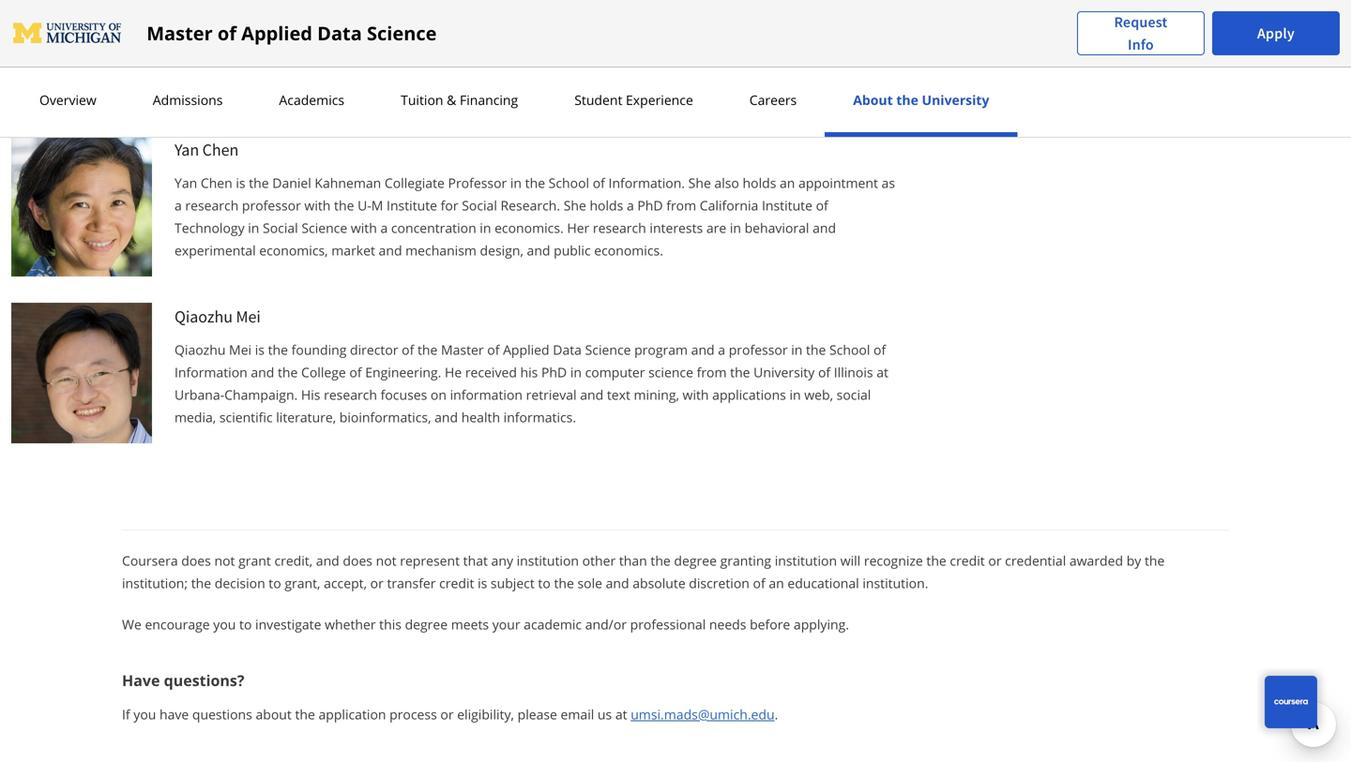 Task type: describe. For each thing, give the bounding box(es) containing it.
from for chen
[[666, 197, 696, 214]]

associate
[[276, 7, 333, 25]]

mei for qiaozhu mei
[[236, 306, 261, 327]]

on
[[431, 386, 447, 404]]

college
[[301, 364, 346, 381]]

questions?
[[164, 671, 244, 691]]

qiaozhu for qiaozhu mei is the founding director of the master of applied data science program and a professor in the school of information and the college of engineering. he received his phd in computer science from the university of illinois at urbana-champaign. his research focuses on information retrieval and text mining, with applications in web, social media, scientific literature, bioinformatics, and health informatics.
[[175, 341, 226, 359]]

1 horizontal spatial or
[[440, 706, 454, 724]]

institution;
[[122, 575, 188, 592]]

0 horizontal spatial data
[[317, 20, 362, 46]]

1 horizontal spatial economics.
[[594, 242, 663, 259]]

0 horizontal spatial credit
[[439, 575, 474, 592]]

if you have questions about the application process or eligibility, please email us at umsi.mads@umich.edu .
[[122, 706, 778, 724]]

tuition & financing link
[[395, 91, 524, 109]]

university up boundary
[[671, 7, 732, 25]]

director
[[350, 341, 398, 359]]

0 horizontal spatial with
[[304, 197, 331, 214]]

institution.
[[863, 575, 928, 592]]

qiaozhu for qiaozhu mei
[[175, 306, 233, 327]]

modeling
[[406, 52, 463, 70]]

0 horizontal spatial hci
[[295, 75, 316, 92]]

professor inside yan chen is the daniel kahneman collegiate professor in the school of information. she also holds an appointment as a research professor with the u-m institute for social research. she holds a phd from california institute of technology in social science with a concentration in economics. her research interests are in behavioral and experimental economics, market and mechanism design, and public economics.
[[242, 197, 301, 214]]

and/or
[[585, 616, 627, 634]]

phd inside eytan adar is an associate professor of information and computer science at the university of michigan. he earned his phd in computer science at the university of washington. his work is at the boundary of hci and data mining. specific research projects range from modeling behaviors at a very large-scale and applying those models to constructing better hci systems.
[[196, 30, 221, 47]]

email
[[561, 706, 594, 724]]

0 vertical spatial applied
[[241, 20, 312, 46]]

&
[[447, 91, 456, 109]]

to right subject in the bottom left of the page
[[538, 575, 551, 592]]

and down michigan.
[[762, 30, 785, 47]]

computer
[[518, 7, 579, 25]]

large-
[[586, 52, 620, 70]]

and up 'champaign.'
[[251, 364, 274, 381]]

university right about
[[922, 91, 989, 109]]

master of applied data science
[[147, 20, 437, 46]]

if
[[122, 706, 130, 724]]

and down on
[[435, 409, 458, 426]]

an inside coursera does not grant credit, and does not represent that any institution other than the degree granting institution will recognize the credit or credential awarded by the institution; the decision to grant, accept, or transfer credit is subject to the sole and absolute discretion of an educational institution.
[[769, 575, 784, 592]]

grant,
[[285, 575, 320, 592]]

constructing
[[175, 75, 251, 92]]

1 vertical spatial degree
[[405, 616, 448, 634]]

other
[[582, 552, 616, 570]]

the right recognize
[[926, 552, 946, 570]]

public
[[554, 242, 591, 259]]

0 horizontal spatial she
[[564, 197, 586, 214]]

financing
[[460, 91, 518, 109]]

before
[[750, 616, 790, 634]]

behaviors
[[466, 52, 527, 70]]

tuition
[[401, 91, 443, 109]]

earned
[[834, 7, 878, 25]]

1 horizontal spatial hci
[[737, 30, 759, 47]]

from for mei
[[697, 364, 727, 381]]

careers
[[749, 91, 797, 109]]

tuition & financing
[[401, 91, 518, 109]]

the up 'champaign.'
[[278, 364, 298, 381]]

subject
[[491, 575, 535, 592]]

an inside yan chen is the daniel kahneman collegiate professor in the school of information. she also holds an appointment as a research professor with the u-m institute for social research. she holds a phd from california institute of technology in social science with a concentration in economics. her research interests are in behavioral and experimental economics, market and mechanism design, and public economics.
[[780, 174, 795, 192]]

yan for yan chen is the daniel kahneman collegiate professor in the school of information. she also holds an appointment as a research professor with the u-m institute for social research. she holds a phd from california institute of technology in social science with a concentration in economics. her research interests are in behavioral and experimental economics, market and mechanism design, and public economics.
[[175, 174, 197, 192]]

represent
[[400, 552, 460, 570]]

m
[[371, 197, 383, 214]]

is for professor
[[236, 174, 245, 192]]

at inside the qiaozhu mei is the founding director of the master of applied data science program and a professor in the school of information and the college of engineering. he received his phd in computer science from the university of illinois at urbana-champaign. his research focuses on information retrieval and text mining, with applications in web, social media, scientific literature, bioinformatics, and health informatics.
[[876, 364, 888, 381]]

professor
[[448, 174, 507, 192]]

of inside coursera does not grant credit, and does not represent that any institution other than the degree granting institution will recognize the credit or credential awarded by the institution; the decision to grant, accept, or transfer credit is subject to the sole and absolute discretion of an educational institution.
[[753, 575, 765, 592]]

0 vertical spatial master
[[147, 20, 213, 46]]

he inside eytan adar is an associate professor of information and computer science at the university of michigan. he earned his phd in computer science at the university of washington. his work is at the boundary of hci and data mining. specific research projects range from modeling behaviors at a very large-scale and applying those models to constructing better hci systems.
[[814, 7, 831, 25]]

science inside the qiaozhu mei is the founding director of the master of applied data science program and a professor in the school of information and the college of engineering. he received his phd in computer science from the university of illinois at urbana-champaign. his research focuses on information retrieval and text mining, with applications in web, social media, scientific literature, bioinformatics, and health informatics.
[[648, 364, 693, 381]]

transfer
[[387, 575, 436, 592]]

experimental
[[175, 242, 256, 259]]

information inside eytan adar is an associate professor of information and computer science at the university of michigan. he earned his phd in computer science at the university of washington. his work is at the boundary of hci and data mining. specific research projects range from modeling behaviors at a very large-scale and applying those models to constructing better hci systems.
[[414, 7, 487, 25]]

chen for yan chen
[[202, 139, 239, 160]]

1 horizontal spatial she
[[688, 174, 711, 192]]

phd inside the qiaozhu mei is the founding director of the master of applied data science program and a professor in the school of information and the college of engineering. he received his phd in computer science from the university of illinois at urbana-champaign. his research focuses on information retrieval and text mining, with applications in web, social media, scientific literature, bioinformatics, and health informatics.
[[541, 364, 567, 381]]

the up engineering.
[[417, 341, 438, 359]]

research up technology
[[185, 197, 239, 214]]

the up range
[[366, 30, 386, 47]]

is right work at the left
[[606, 30, 616, 47]]

1 institute from the left
[[387, 197, 437, 214]]

specific
[[175, 52, 221, 70]]

1 horizontal spatial you
[[213, 616, 236, 634]]

applying.
[[794, 616, 849, 634]]

yan for yan chen
[[175, 139, 199, 160]]

science inside eytan adar is an associate professor of information and computer science at the university of michigan. he earned his phd in computer science at the university of washington. his work is at the boundary of hci and data mining. specific research projects range from modeling behaviors at a very large-scale and applying those models to constructing better hci systems.
[[303, 30, 348, 47]]

the up research.
[[525, 174, 545, 192]]

his inside eytan adar is an associate professor of information and computer science at the university of michigan. he earned his phd in computer science at the university of washington. his work is at the boundary of hci and data mining. specific research projects range from modeling behaviors at a very large-scale and applying those models to constructing better hci systems.
[[175, 30, 192, 47]]

mining,
[[634, 386, 679, 404]]

information inside the qiaozhu mei is the founding director of the master of applied data science program and a professor in the school of information and the college of engineering. he received his phd in computer science from the university of illinois at urbana-champaign. his research focuses on information retrieval and text mining, with applications in web, social media, scientific literature, bioinformatics, and health informatics.
[[175, 364, 247, 381]]

projects
[[281, 52, 330, 70]]

info
[[1128, 35, 1154, 54]]

michigan.
[[751, 7, 810, 25]]

science inside eytan adar is an associate professor of information and computer science at the university of michigan. he earned his phd in computer science at the university of washington. his work is at the boundary of hci and data mining. specific research projects range from modeling behaviors at a very large-scale and applying those models to constructing better hci systems.
[[583, 7, 629, 25]]

academics link
[[273, 91, 350, 109]]

technology
[[175, 219, 245, 237]]

granting
[[720, 552, 771, 570]]

science up modeling
[[367, 20, 437, 46]]

and left 'public' at the left
[[527, 242, 550, 259]]

in inside eytan adar is an associate professor of information and computer science at the university of michigan. he earned his phd in computer science at the university of washington. his work is at the boundary of hci and data mining. specific research projects range from modeling behaviors at a very large-scale and applying those models to constructing better hci systems.
[[225, 30, 236, 47]]

information.
[[608, 174, 685, 192]]

applying
[[681, 52, 733, 70]]

us
[[598, 706, 612, 724]]

0 horizontal spatial holds
[[590, 197, 623, 214]]

student
[[574, 91, 622, 109]]

investigate
[[255, 616, 321, 634]]

2 does from the left
[[343, 552, 372, 570]]

coursera
[[122, 552, 178, 570]]

have
[[122, 671, 160, 691]]

master inside the qiaozhu mei is the founding director of the master of applied data science program and a professor in the school of information and the college of engineering. he received his phd in computer science from the university of illinois at urbana-champaign. his research focuses on information retrieval and text mining, with applications in web, social media, scientific literature, bioinformatics, and health informatics.
[[441, 341, 484, 359]]

qiaozhu mei
[[175, 306, 261, 327]]

science inside the qiaozhu mei is the founding director of the master of applied data science program and a professor in the school of information and the college of engineering. he received his phd in computer science from the university of illinois at urbana-champaign. his research focuses on information retrieval and text mining, with applications in web, social media, scientific literature, bioinformatics, and health informatics.
[[585, 341, 631, 359]]

and up washington.
[[491, 7, 514, 25]]

0 vertical spatial credit
[[950, 552, 985, 570]]

data
[[789, 30, 816, 47]]

will
[[840, 552, 861, 570]]

the left u-
[[334, 197, 354, 214]]

the left founding in the top left of the page
[[268, 341, 288, 359]]

yan chen
[[175, 139, 239, 160]]

academics
[[279, 91, 344, 109]]

computer inside eytan adar is an associate professor of information and computer science at the university of michigan. he earned his phd in computer science at the university of washington. his work is at the boundary of hci and data mining. specific research projects range from modeling behaviors at a very large-scale and applying those models to constructing better hci systems.
[[239, 30, 299, 47]]

credit,
[[274, 552, 313, 570]]

university inside the qiaozhu mei is the founding director of the master of applied data science program and a professor in the school of information and the college of engineering. he received his phd in computer science from the university of illinois at urbana-champaign. his research focuses on information retrieval and text mining, with applications in web, social media, scientific literature, bioinformatics, and health informatics.
[[754, 364, 815, 381]]

the up applications on the right of page
[[730, 364, 750, 381]]

california
[[700, 197, 758, 214]]

social
[[837, 386, 871, 404]]

about the university link
[[847, 91, 995, 109]]

university up modeling
[[390, 30, 451, 47]]

systems.
[[320, 75, 373, 92]]

founding
[[291, 341, 347, 359]]

0 vertical spatial or
[[988, 552, 1002, 570]]

any
[[491, 552, 513, 570]]

media,
[[175, 409, 216, 426]]

the left "daniel"
[[249, 174, 269, 192]]

grant
[[238, 552, 271, 570]]

research right her
[[593, 219, 646, 237]]

whether
[[325, 616, 376, 634]]

bioinformatics,
[[339, 409, 431, 426]]

about the university
[[853, 91, 989, 109]]

daniel
[[272, 174, 311, 192]]

2 not from the left
[[376, 552, 396, 570]]

mining.
[[820, 30, 865, 47]]

adar
[[212, 7, 241, 25]]

to inside eytan adar is an associate professor of information and computer science at the university of michigan. he earned his phd in computer science at the university of washington. his work is at the boundary of hci and data mining. specific research projects range from modeling behaviors at a very large-scale and applying those models to constructing better hci systems.
[[823, 52, 835, 70]]

to left the grant, at the left of page
[[269, 575, 281, 592]]

a down information.
[[627, 197, 634, 214]]

scientific
[[219, 409, 273, 426]]

your
[[492, 616, 520, 634]]

the up 'scale'
[[635, 30, 655, 47]]

yan chen image
[[11, 136, 152, 277]]

for
[[441, 197, 458, 214]]

request info
[[1114, 13, 1168, 54]]

his inside the qiaozhu mei is the founding director of the master of applied data science program and a professor in the school of information and the college of engineering. he received his phd in computer science from the university of illinois at urbana-champaign. his research focuses on information retrieval and text mining, with applications in web, social media, scientific literature, bioinformatics, and health informatics.
[[520, 364, 538, 381]]

and up the accept,
[[316, 552, 339, 570]]

2 institution from the left
[[775, 552, 837, 570]]



Task type: vqa. For each thing, say whether or not it's contained in the screenshot.
free
no



Task type: locate. For each thing, give the bounding box(es) containing it.
washington.
[[470, 30, 547, 47]]

chen down admissions
[[202, 139, 239, 160]]

data inside the qiaozhu mei is the founding director of the master of applied data science program and a professor in the school of information and the college of engineering. he received his phd in computer science from the university of illinois at urbana-champaign. his research focuses on information retrieval and text mining, with applications in web, social media, scientific literature, bioinformatics, and health informatics.
[[553, 341, 582, 359]]

social up the economics,
[[263, 219, 298, 237]]

0 vertical spatial data
[[317, 20, 362, 46]]

program
[[634, 341, 688, 359]]

1 does from the left
[[181, 552, 211, 570]]

1 vertical spatial applied
[[503, 341, 549, 359]]

sole
[[577, 575, 602, 592]]

absolute
[[633, 575, 686, 592]]

0 horizontal spatial master
[[147, 20, 213, 46]]

1 vertical spatial from
[[666, 197, 696, 214]]

eligibility,
[[457, 706, 514, 724]]

2 horizontal spatial with
[[683, 386, 709, 404]]

science up work at the left
[[583, 7, 629, 25]]

computer up text
[[585, 364, 645, 381]]

the up boundary
[[647, 7, 668, 25]]

yan down admissions link
[[175, 139, 199, 160]]

needs
[[709, 616, 746, 634]]

professor inside eytan adar is an associate professor of information and computer science at the university of michigan. he earned his phd in computer science at the university of washington. his work is at the boundary of hci and data mining. specific research projects range from modeling behaviors at a very large-scale and applying those models to constructing better hci systems.
[[336, 7, 395, 25]]

a left very
[[545, 52, 553, 70]]

1 vertical spatial chen
[[201, 174, 232, 192]]

0 vertical spatial with
[[304, 197, 331, 214]]

from right range
[[372, 52, 402, 70]]

a inside eytan adar is an associate professor of information and computer science at the university of michigan. he earned his phd in computer science at the university of washington. his work is at the boundary of hci and data mining. specific research projects range from modeling behaviors at a very large-scale and applying those models to constructing better hci systems.
[[545, 52, 553, 70]]

mei down qiaozhu mei
[[229, 341, 252, 359]]

or right process
[[440, 706, 454, 724]]

1 horizontal spatial master
[[441, 341, 484, 359]]

information
[[450, 386, 523, 404]]

0 horizontal spatial institution
[[517, 552, 579, 570]]

master up the specific
[[147, 20, 213, 46]]

degree inside coursera does not grant credit, and does not represent that any institution other than the degree granting institution will recognize the credit or credential awarded by the institution; the decision to grant, accept, or transfer credit is subject to the sole and absolute discretion of an educational institution.
[[674, 552, 717, 570]]

1 horizontal spatial his
[[520, 364, 538, 381]]

is inside coursera does not grant credit, and does not represent that any institution other than the degree granting institution will recognize the credit or credential awarded by the institution; the decision to grant, accept, or transfer credit is subject to the sole and absolute discretion of an educational institution.
[[478, 575, 487, 592]]

discretion
[[689, 575, 750, 592]]

science
[[583, 7, 629, 25], [367, 20, 437, 46], [301, 219, 347, 237], [585, 341, 631, 359]]

the left decision
[[191, 575, 211, 592]]

social down professor
[[462, 197, 497, 214]]

0 vertical spatial computer
[[239, 30, 299, 47]]

0 vertical spatial economics.
[[495, 219, 564, 237]]

institution up subject in the bottom left of the page
[[517, 552, 579, 570]]

mechanism
[[405, 242, 477, 259]]

university
[[671, 7, 732, 25], [390, 30, 451, 47], [922, 91, 989, 109], [754, 364, 815, 381]]

research inside eytan adar is an associate professor of information and computer science at the university of michigan. he earned his phd in computer science at the university of washington. his work is at the boundary of hci and data mining. specific research projects range from modeling behaviors at a very large-scale and applying those models to constructing better hci systems.
[[224, 52, 277, 70]]

and left text
[[580, 386, 603, 404]]

process
[[389, 706, 437, 724]]

are
[[706, 219, 726, 237]]

his inside the qiaozhu mei is the founding director of the master of applied data science program and a professor in the school of information and the college of engineering. he received his phd in computer science from the university of illinois at urbana-champaign. his research focuses on information retrieval and text mining, with applications in web, social media, scientific literature, bioinformatics, and health informatics.
[[301, 386, 320, 404]]

0 vertical spatial hci
[[737, 30, 759, 47]]

we encourage you to investigate whether this degree meets your academic and/or professional needs before applying.
[[122, 616, 849, 634]]

she up her
[[564, 197, 586, 214]]

retrieval
[[526, 386, 577, 404]]

admissions
[[153, 91, 223, 109]]

than
[[619, 552, 647, 570]]

1 horizontal spatial with
[[351, 219, 377, 237]]

1 vertical spatial social
[[263, 219, 298, 237]]

chen down yan chen on the left top
[[201, 174, 232, 192]]

1 horizontal spatial credit
[[950, 552, 985, 570]]

not up transfer
[[376, 552, 396, 570]]

1 horizontal spatial computer
[[585, 364, 645, 381]]

2 qiaozhu from the top
[[175, 341, 226, 359]]

his up retrieval
[[520, 364, 538, 381]]

is for information
[[244, 7, 254, 25]]

chen inside yan chen is the daniel kahneman collegiate professor in the school of information. she also holds an appointment as a research professor with the u-m institute for social research. she holds a phd from california institute of technology in social science with a concentration in economics. her research interests are in behavioral and experimental economics, market and mechanism design, and public economics.
[[201, 174, 232, 192]]

phd
[[196, 30, 221, 47], [637, 197, 663, 214], [541, 364, 567, 381]]

institute up 'behavioral'
[[762, 197, 812, 214]]

research down college
[[324, 386, 377, 404]]

1 horizontal spatial school
[[829, 341, 870, 359]]

her
[[567, 219, 589, 237]]

is inside yan chen is the daniel kahneman collegiate professor in the school of information. she also holds an appointment as a research professor with the u-m institute for social research. she holds a phd from california institute of technology in social science with a concentration in economics. her research interests are in behavioral and experimental economics, market and mechanism design, and public economics.
[[236, 174, 245, 192]]

informatics.
[[504, 409, 576, 426]]

information up urbana-
[[175, 364, 247, 381]]

a inside the qiaozhu mei is the founding director of the master of applied data science program and a professor in the school of information and the college of engineering. he received his phd in computer science from the university of illinois at urbana-champaign. his research focuses on information retrieval and text mining, with applications in web, social media, scientific literature, bioinformatics, and health informatics.
[[718, 341, 725, 359]]

boundary
[[658, 30, 718, 47]]

1 vertical spatial data
[[553, 341, 582, 359]]

computer down the associate
[[239, 30, 299, 47]]

mei inside the qiaozhu mei is the founding director of the master of applied data science program and a professor in the school of information and the college of engineering. he received his phd in computer science from the university of illinois at urbana-champaign. his research focuses on information retrieval and text mining, with applications in web, social media, scientific literature, bioinformatics, and health informatics.
[[229, 341, 252, 359]]

application
[[319, 706, 386, 724]]

awarded
[[1069, 552, 1123, 570]]

she
[[688, 174, 711, 192], [564, 197, 586, 214]]

does up the accept,
[[343, 552, 372, 570]]

request info button
[[1077, 11, 1205, 56]]

research inside the qiaozhu mei is the founding director of the master of applied data science program and a professor in the school of information and the college of engineering. he received his phd in computer science from the university of illinois at urbana-champaign. his research focuses on information retrieval and text mining, with applications in web, social media, scientific literature, bioinformatics, and health informatics.
[[324, 386, 377, 404]]

0 vertical spatial holds
[[743, 174, 776, 192]]

phd inside yan chen is the daniel kahneman collegiate professor in the school of information. she also holds an appointment as a research professor with the u-m institute for social research. she holds a phd from california institute of technology in social science with a concentration in economics. her research interests are in behavioral and experimental economics, market and mechanism design, and public economics.
[[637, 197, 663, 214]]

applications
[[712, 386, 786, 404]]

educational
[[787, 575, 859, 592]]

2 vertical spatial from
[[697, 364, 727, 381]]

0 vertical spatial qiaozhu
[[175, 306, 233, 327]]

request
[[1114, 13, 1168, 31]]

applied inside the qiaozhu mei is the founding director of the master of applied data science program and a professor in the school of information and the college of engineering. he received his phd in computer science from the university of illinois at urbana-champaign. his research focuses on information retrieval and text mining, with applications in web, social media, scientific literature, bioinformatics, and health informatics.
[[503, 341, 549, 359]]

champaign.
[[224, 386, 298, 404]]

1 horizontal spatial information
[[414, 7, 487, 25]]

2 horizontal spatial phd
[[637, 197, 663, 214]]

with inside the qiaozhu mei is the founding director of the master of applied data science program and a professor in the school of information and the college of engineering. he received his phd in computer science from the university of illinois at urbana-champaign. his research focuses on information retrieval and text mining, with applications in web, social media, scientific literature, bioinformatics, and health informatics.
[[683, 386, 709, 404]]

0 vertical spatial social
[[462, 197, 497, 214]]

about
[[256, 706, 292, 724]]

from inside yan chen is the daniel kahneman collegiate professor in the school of information. she also holds an appointment as a research professor with the u-m institute for social research. she holds a phd from california institute of technology in social science with a concentration in economics. her research interests are in behavioral and experimental economics, market and mechanism design, and public economics.
[[666, 197, 696, 214]]

not
[[214, 552, 235, 570], [376, 552, 396, 570]]

literature,
[[276, 409, 336, 426]]

of
[[399, 7, 411, 25], [735, 7, 748, 25], [218, 20, 236, 46], [454, 30, 467, 47], [721, 30, 734, 47], [593, 174, 605, 192], [816, 197, 828, 214], [402, 341, 414, 359], [487, 341, 500, 359], [874, 341, 886, 359], [349, 364, 362, 381], [818, 364, 830, 381], [753, 575, 765, 592]]

the right "about"
[[295, 706, 315, 724]]

master
[[147, 20, 213, 46], [441, 341, 484, 359]]

and right program
[[691, 341, 715, 359]]

with down "daniel"
[[304, 197, 331, 214]]

you down decision
[[213, 616, 236, 634]]

umsi.mads@umich.edu
[[631, 706, 775, 724]]

hci up "those"
[[737, 30, 759, 47]]

careers link
[[744, 91, 802, 109]]

0 horizontal spatial he
[[445, 364, 462, 381]]

0 horizontal spatial phd
[[196, 30, 221, 47]]

an up 'behavioral'
[[780, 174, 795, 192]]

1 horizontal spatial applied
[[503, 341, 549, 359]]

science down program
[[648, 364, 693, 381]]

from up interests
[[666, 197, 696, 214]]

and right market
[[379, 242, 402, 259]]

1 not from the left
[[214, 552, 235, 570]]

1 vertical spatial his
[[520, 364, 538, 381]]

experience
[[626, 91, 693, 109]]

university up "web," on the right
[[754, 364, 815, 381]]

social
[[462, 197, 497, 214], [263, 219, 298, 237]]

is up 'champaign.'
[[255, 341, 265, 359]]

0 vertical spatial professor
[[336, 7, 395, 25]]

those
[[736, 52, 771, 70]]

1 vertical spatial she
[[564, 197, 586, 214]]

professor inside the qiaozhu mei is the founding director of the master of applied data science program and a professor in the school of information and the college of engineering. he received his phd in computer science from the university of illinois at urbana-champaign. his research focuses on information retrieval and text mining, with applications in web, social media, scientific literature, bioinformatics, and health informatics.
[[729, 341, 788, 359]]

or left credential
[[988, 552, 1002, 570]]

meets
[[451, 616, 489, 634]]

mei
[[236, 306, 261, 327], [229, 341, 252, 359]]

1 horizontal spatial data
[[553, 341, 582, 359]]

1 vertical spatial an
[[780, 174, 795, 192]]

does right coursera
[[181, 552, 211, 570]]

umsi.mads@umich.edu link
[[631, 706, 775, 724]]

0 horizontal spatial professor
[[242, 197, 301, 214]]

0 vertical spatial information
[[414, 7, 487, 25]]

0 vertical spatial yan
[[175, 139, 199, 160]]

0 vertical spatial mei
[[236, 306, 261, 327]]

2 institute from the left
[[762, 197, 812, 214]]

web,
[[804, 386, 833, 404]]

1 horizontal spatial he
[[814, 7, 831, 25]]

1 vertical spatial or
[[370, 575, 384, 592]]

as
[[881, 174, 895, 192]]

from up applications on the right of page
[[697, 364, 727, 381]]

0 vertical spatial she
[[688, 174, 711, 192]]

you right the if
[[133, 706, 156, 724]]

science up market
[[301, 219, 347, 237]]

1 qiaozhu from the top
[[175, 306, 233, 327]]

school inside yan chen is the daniel kahneman collegiate professor in the school of information. she also holds an appointment as a research professor with the u-m institute for social research. she holds a phd from california institute of technology in social science with a concentration in economics. her research interests are in behavioral and experimental economics, market and mechanism design, and public economics.
[[549, 174, 589, 192]]

school up research.
[[549, 174, 589, 192]]

range
[[334, 52, 369, 70]]

holds down information.
[[590, 197, 623, 214]]

yan down yan chen on the left top
[[175, 174, 197, 192]]

school inside the qiaozhu mei is the founding director of the master of applied data science program and a professor in the school of information and the college of engineering. he received his phd in computer science from the university of illinois at urbana-champaign. his research focuses on information retrieval and text mining, with applications in web, social media, scientific literature, bioinformatics, and health informatics.
[[829, 341, 870, 359]]

0 horizontal spatial institute
[[387, 197, 437, 214]]

0 vertical spatial his
[[175, 30, 192, 47]]

his inside eytan adar is an associate professor of information and computer science at the university of michigan. he earned his phd in computer science at the university of washington. his work is at the boundary of hci and data mining. specific research projects range from modeling behaviors at a very large-scale and applying those models to constructing better hci systems.
[[550, 30, 569, 47]]

1 vertical spatial economics.
[[594, 242, 663, 259]]

his down eytan
[[175, 30, 192, 47]]

with down u-
[[351, 219, 377, 237]]

qiaozhu down qiaozhu mei
[[175, 341, 226, 359]]

1 institution from the left
[[517, 552, 579, 570]]

1 vertical spatial hci
[[295, 75, 316, 92]]

professional
[[630, 616, 706, 634]]

and down than
[[606, 575, 629, 592]]

health
[[461, 409, 500, 426]]

from inside eytan adar is an associate professor of information and computer science at the university of michigan. he earned his phd in computer science at the university of washington. his work is at the boundary of hci and data mining. specific research projects range from modeling behaviors at a very large-scale and applying those models to constructing better hci systems.
[[372, 52, 402, 70]]

also
[[714, 174, 739, 192]]

and right 'scale'
[[654, 52, 678, 70]]

qiaozhu mei image
[[11, 303, 152, 444]]

computer inside the qiaozhu mei is the founding director of the master of applied data science program and a professor in the school of information and the college of engineering. he received his phd in computer science from the university of illinois at urbana-champaign. his research focuses on information retrieval and text mining, with applications in web, social media, scientific literature, bioinformatics, and health informatics.
[[585, 364, 645, 381]]

computer
[[239, 30, 299, 47], [585, 364, 645, 381]]

1 vertical spatial computer
[[585, 364, 645, 381]]

0 horizontal spatial you
[[133, 706, 156, 724]]

is inside the qiaozhu mei is the founding director of the master of applied data science program and a professor in the school of information and the college of engineering. he received his phd in computer science from the university of illinois at urbana-champaign. his research focuses on information retrieval and text mining, with applications in web, social media, scientific literature, bioinformatics, and health informatics.
[[255, 341, 265, 359]]

phd up retrieval
[[541, 364, 567, 381]]

1 horizontal spatial professor
[[336, 7, 395, 25]]

hci
[[737, 30, 759, 47], [295, 75, 316, 92]]

1 horizontal spatial holds
[[743, 174, 776, 192]]

1 horizontal spatial not
[[376, 552, 396, 570]]

he inside the qiaozhu mei is the founding director of the master of applied data science program and a professor in the school of information and the college of engineering. he received his phd in computer science from the university of illinois at urbana-champaign. his research focuses on information retrieval and text mining, with applications in web, social media, scientific literature, bioinformatics, and health informatics.
[[445, 364, 462, 381]]

science inside yan chen is the daniel kahneman collegiate professor in the school of information. she also holds an appointment as a research professor with the u-m institute for social research. she holds a phd from california institute of technology in social science with a concentration in economics. her research interests are in behavioral and experimental economics, market and mechanism design, and public economics.
[[301, 219, 347, 237]]

1 vertical spatial information
[[175, 364, 247, 381]]

information up modeling
[[414, 7, 487, 25]]

research
[[224, 52, 277, 70], [185, 197, 239, 214], [593, 219, 646, 237], [324, 386, 377, 404]]

concentration
[[391, 219, 476, 237]]

degree
[[674, 552, 717, 570], [405, 616, 448, 634]]

0 horizontal spatial his
[[175, 30, 192, 47]]

0 horizontal spatial information
[[175, 364, 247, 381]]

1 vertical spatial with
[[351, 219, 377, 237]]

0 horizontal spatial computer
[[239, 30, 299, 47]]

1 horizontal spatial degree
[[674, 552, 717, 570]]

qiaozhu inside the qiaozhu mei is the founding director of the master of applied data science program and a professor in the school of information and the college of engineering. he received his phd in computer science from the university of illinois at urbana-champaign. his research focuses on information retrieval and text mining, with applications in web, social media, scientific literature, bioinformatics, and health informatics.
[[175, 341, 226, 359]]

a down m
[[380, 219, 388, 237]]

eytan adar is an associate professor of information and computer science at the university of michigan. he earned his phd in computer science at the university of washington. his work is at the boundary of hci and data mining. specific research projects range from modeling behaviors at a very large-scale and applying those models to constructing better hci systems.
[[175, 7, 878, 92]]

credit down that
[[439, 575, 474, 592]]

economics. down research.
[[495, 219, 564, 237]]

0 horizontal spatial science
[[303, 30, 348, 47]]

1 vertical spatial he
[[445, 364, 462, 381]]

professor down "daniel"
[[242, 197, 301, 214]]

admissions link
[[147, 91, 228, 109]]

academic
[[524, 616, 582, 634]]

accept,
[[324, 575, 367, 592]]

0 vertical spatial phd
[[196, 30, 221, 47]]

1 horizontal spatial phd
[[541, 364, 567, 381]]

she left also
[[688, 174, 711, 192]]

science up text
[[585, 341, 631, 359]]

or right the accept,
[[370, 575, 384, 592]]

the up "web," on the right
[[806, 341, 826, 359]]

2 vertical spatial phd
[[541, 364, 567, 381]]

0 vertical spatial from
[[372, 52, 402, 70]]

1 horizontal spatial his
[[550, 30, 569, 47]]

eytan adar image
[[11, 0, 152, 110]]

1 horizontal spatial institute
[[762, 197, 812, 214]]

behavioral
[[745, 219, 809, 237]]

degree right the this
[[405, 616, 448, 634]]

about
[[853, 91, 893, 109]]

coursera does not grant credit, and does not represent that any institution other than the degree granting institution will recognize the credit or credential awarded by the institution; the decision to grant, accept, or transfer credit is subject to the sole and absolute discretion of an educational institution.
[[122, 552, 1165, 592]]

his up very
[[550, 30, 569, 47]]

1 vertical spatial school
[[829, 341, 870, 359]]

and down appointment
[[813, 219, 836, 237]]

economics. down interests
[[594, 242, 663, 259]]

1 yan from the top
[[175, 139, 199, 160]]

institution up educational
[[775, 552, 837, 570]]

u-
[[358, 197, 371, 214]]

0 vertical spatial an
[[257, 7, 273, 25]]

mei for qiaozhu mei is the founding director of the master of applied data science program and a professor in the school of information and the college of engineering. he received his phd in computer science from the university of illinois at urbana-champaign. his research focuses on information retrieval and text mining, with applications in web, social media, scientific literature, bioinformatics, and health informatics.
[[229, 341, 252, 359]]

at
[[632, 7, 644, 25], [351, 30, 363, 47], [619, 30, 631, 47], [530, 52, 542, 70], [876, 364, 888, 381], [615, 706, 627, 724]]

0 horizontal spatial not
[[214, 552, 235, 570]]

2 horizontal spatial or
[[988, 552, 1002, 570]]

0 horizontal spatial social
[[263, 219, 298, 237]]

1 vertical spatial yan
[[175, 174, 197, 192]]

the up absolute
[[651, 552, 671, 570]]

an inside eytan adar is an associate professor of information and computer science at the university of michigan. he earned his phd in computer science at the university of washington. his work is at the boundary of hci and data mining. specific research projects range from modeling behaviors at a very large-scale and applying those models to constructing better hci systems.
[[257, 7, 273, 25]]

2 yan from the top
[[175, 174, 197, 192]]

overview
[[39, 91, 96, 109]]

1 horizontal spatial institution
[[775, 552, 837, 570]]

professor up range
[[336, 7, 395, 25]]

is for the
[[255, 341, 265, 359]]

he up data
[[814, 7, 831, 25]]

0 vertical spatial he
[[814, 7, 831, 25]]

have
[[160, 706, 189, 724]]

student experience link
[[569, 91, 699, 109]]

the right about
[[896, 91, 918, 109]]

0 vertical spatial science
[[303, 30, 348, 47]]

research up better
[[224, 52, 277, 70]]

the left the sole
[[554, 575, 574, 592]]

0 horizontal spatial his
[[301, 386, 320, 404]]

1 vertical spatial phd
[[637, 197, 663, 214]]

the right by
[[1145, 552, 1165, 570]]

1 vertical spatial you
[[133, 706, 156, 724]]

kahneman
[[315, 174, 381, 192]]

a up applications on the right of page
[[718, 341, 725, 359]]

0 horizontal spatial economics.
[[495, 219, 564, 237]]

from inside the qiaozhu mei is the founding director of the master of applied data science program and a professor in the school of information and the college of engineering. he received his phd in computer science from the university of illinois at urbana-champaign. his research focuses on information retrieval and text mining, with applications in web, social media, scientific literature, bioinformatics, and health informatics.
[[697, 364, 727, 381]]

applied up projects
[[241, 20, 312, 46]]

data up retrieval
[[553, 341, 582, 359]]

yan inside yan chen is the daniel kahneman collegiate professor in the school of information. she also holds an appointment as a research professor with the u-m institute for social research. she holds a phd from california institute of technology in social science with a concentration in economics. her research interests are in behavioral and experimental economics, market and mechanism design, and public economics.
[[175, 174, 197, 192]]

university of michigan image
[[11, 18, 124, 48]]

we
[[122, 616, 142, 634]]

data up range
[[317, 20, 362, 46]]

1 vertical spatial science
[[648, 364, 693, 381]]

he up on
[[445, 364, 462, 381]]

1 horizontal spatial does
[[343, 552, 372, 570]]

apply button
[[1212, 11, 1340, 55]]

applied
[[241, 20, 312, 46], [503, 341, 549, 359]]

0 vertical spatial his
[[550, 30, 569, 47]]

by
[[1127, 552, 1141, 570]]

his
[[550, 30, 569, 47], [301, 386, 320, 404]]

0 horizontal spatial degree
[[405, 616, 448, 634]]

1 horizontal spatial social
[[462, 197, 497, 214]]

1 vertical spatial master
[[441, 341, 484, 359]]

illinois
[[834, 364, 873, 381]]

1 vertical spatial holds
[[590, 197, 623, 214]]

1 vertical spatial credit
[[439, 575, 474, 592]]

an down "granting"
[[769, 575, 784, 592]]

0 horizontal spatial or
[[370, 575, 384, 592]]

chen for yan chen is the daniel kahneman collegiate professor in the school of information. she also holds an appointment as a research professor with the u-m institute for social research. she holds a phd from california institute of technology in social science with a concentration in economics. her research interests are in behavioral and experimental economics, market and mechanism design, and public economics.
[[201, 174, 232, 192]]

mei down 'experimental'
[[236, 306, 261, 327]]

0 horizontal spatial does
[[181, 552, 211, 570]]

not up decision
[[214, 552, 235, 570]]

please
[[518, 706, 557, 724]]

a up technology
[[175, 197, 182, 214]]

1 vertical spatial qiaozhu
[[175, 341, 226, 359]]

economics.
[[495, 219, 564, 237], [594, 242, 663, 259]]

focuses
[[381, 386, 427, 404]]

credential
[[1005, 552, 1066, 570]]

to down decision
[[239, 616, 252, 634]]



